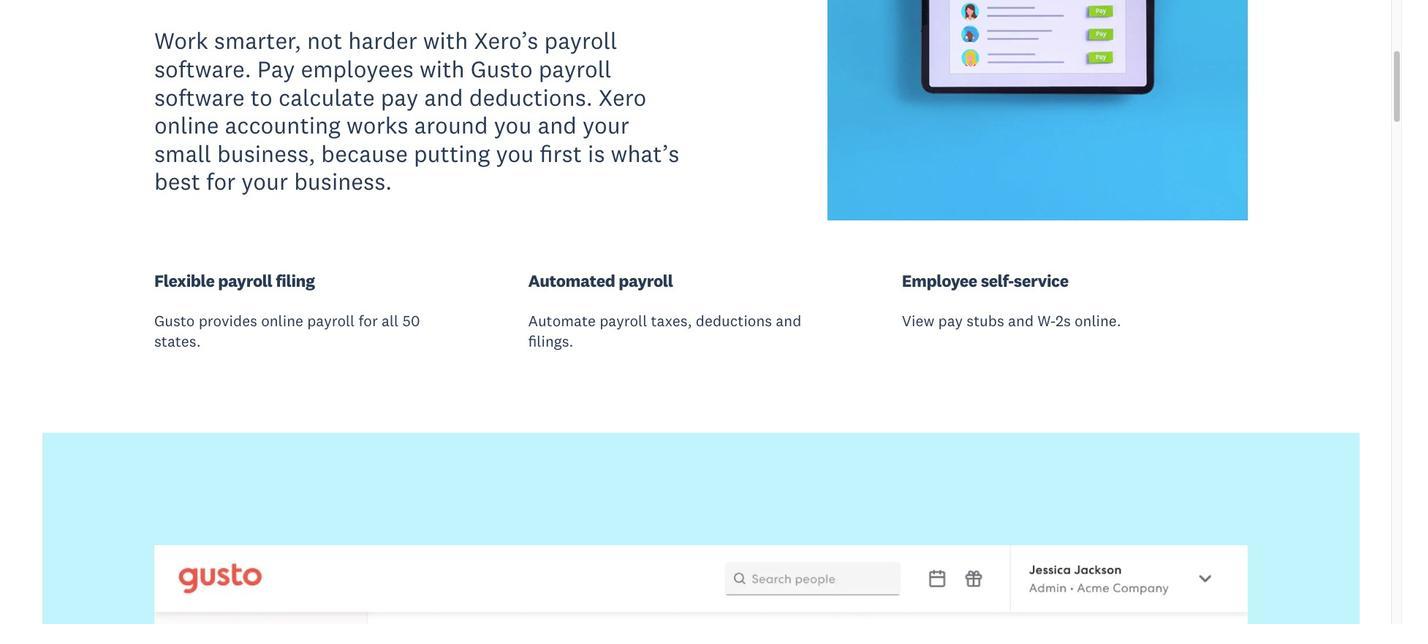 Task type: locate. For each thing, give the bounding box(es) containing it.
to
[[251, 82, 273, 111]]

harder
[[348, 26, 417, 55]]

all
[[382, 312, 399, 331]]

automated payroll
[[528, 270, 673, 291]]

0 vertical spatial online
[[154, 110, 219, 140]]

with left xero's
[[423, 26, 468, 55]]

and inside automate payroll taxes, deductions and filings.
[[776, 312, 801, 331]]

flexible
[[154, 270, 215, 291]]

for inside gusto provides online payroll for all 50 states.
[[359, 312, 378, 331]]

and left is
[[538, 110, 577, 140]]

pay
[[257, 54, 295, 83]]

online.
[[1075, 312, 1121, 331]]

1 horizontal spatial pay
[[938, 312, 963, 331]]

not
[[307, 26, 342, 55]]

employee self-service
[[902, 270, 1069, 291]]

is
[[588, 139, 605, 168]]

online
[[154, 110, 219, 140], [261, 312, 303, 331]]

deductions
[[696, 312, 772, 331]]

online down filing
[[261, 312, 303, 331]]

what's
[[611, 139, 679, 168]]

with
[[423, 26, 468, 55], [420, 54, 465, 83]]

gusto inside gusto provides online payroll for all 50 states.
[[154, 312, 195, 331]]

0 horizontal spatial pay
[[381, 82, 418, 111]]

1 vertical spatial for
[[359, 312, 378, 331]]

1 horizontal spatial your
[[583, 110, 629, 140]]

first
[[540, 139, 582, 168]]

you
[[494, 110, 532, 140], [496, 139, 534, 168]]

pay down harder
[[381, 82, 418, 111]]

your
[[583, 110, 629, 140], [241, 167, 288, 196]]

service
[[1014, 270, 1069, 291]]

1 horizontal spatial for
[[359, 312, 378, 331]]

work
[[154, 26, 208, 55]]

xero
[[599, 82, 646, 111]]

around
[[414, 110, 488, 140]]

pay
[[381, 82, 418, 111], [938, 312, 963, 331]]

best
[[154, 167, 200, 196]]

0 vertical spatial your
[[583, 110, 629, 140]]

putting
[[414, 139, 490, 168]]

0 horizontal spatial online
[[154, 110, 219, 140]]

automate
[[528, 312, 596, 331]]

0 horizontal spatial gusto
[[154, 312, 195, 331]]

gusto
[[471, 54, 533, 83], [154, 312, 195, 331]]

0 vertical spatial for
[[206, 167, 236, 196]]

for
[[206, 167, 236, 196], [359, 312, 378, 331]]

online inside gusto provides online payroll for all 50 states.
[[261, 312, 303, 331]]

0 vertical spatial gusto
[[471, 54, 533, 83]]

automated
[[528, 270, 615, 291]]

0 horizontal spatial for
[[206, 167, 236, 196]]

calculate
[[278, 82, 375, 111]]

payroll
[[544, 26, 617, 55], [539, 54, 611, 83], [218, 270, 272, 291], [619, 270, 673, 291], [307, 312, 355, 331], [600, 312, 647, 331]]

the payroll software displays a list of employees from which to select those to be paid. image
[[827, 0, 1248, 220]]

online up best
[[154, 110, 219, 140]]

and right 'deductions'
[[776, 312, 801, 331]]

gusto inside work smarter, not harder with xero's payroll software. pay employees with gusto payroll software to calculate pay and deductions. xero online accounting works around you and your small business, because putting you first is what's best for your business.
[[471, 54, 533, 83]]

accounting
[[225, 110, 341, 140]]

employee
[[902, 270, 977, 291]]

view
[[902, 312, 934, 331]]

your right the first
[[583, 110, 629, 140]]

xero's
[[474, 26, 538, 55]]

1 horizontal spatial gusto
[[471, 54, 533, 83]]

your down accounting
[[241, 167, 288, 196]]

1 vertical spatial online
[[261, 312, 303, 331]]

payroll inside automate payroll taxes, deductions and filings.
[[600, 312, 647, 331]]

1 vertical spatial gusto
[[154, 312, 195, 331]]

1 horizontal spatial online
[[261, 312, 303, 331]]

1 vertical spatial your
[[241, 167, 288, 196]]

0 vertical spatial pay
[[381, 82, 418, 111]]

for left all
[[359, 312, 378, 331]]

for right best
[[206, 167, 236, 196]]

payroll inside gusto provides online payroll for all 50 states.
[[307, 312, 355, 331]]

taxes,
[[651, 312, 692, 331]]

and
[[424, 82, 463, 111], [538, 110, 577, 140], [776, 312, 801, 331], [1008, 312, 1034, 331]]

smarter,
[[214, 26, 301, 55]]

software.
[[154, 54, 251, 83]]

pay right view at the right of the page
[[938, 312, 963, 331]]

small
[[154, 139, 211, 168]]



Task type: describe. For each thing, give the bounding box(es) containing it.
pay inside work smarter, not harder with xero's payroll software. pay employees with gusto payroll software to calculate pay and deductions. xero online accounting works around you and your small business, because putting you first is what's best for your business.
[[381, 82, 418, 111]]

1 vertical spatial pay
[[938, 312, 963, 331]]

gusto provides online payroll for all 50 states.
[[154, 312, 420, 351]]

business,
[[217, 139, 315, 168]]

self-
[[981, 270, 1014, 291]]

and up putting
[[424, 82, 463, 111]]

business.
[[294, 167, 392, 196]]

filing
[[276, 270, 315, 291]]

deductions.
[[469, 82, 593, 111]]

with up around at left
[[420, 54, 465, 83]]

provides
[[199, 312, 257, 331]]

because
[[321, 139, 408, 168]]

works
[[347, 110, 408, 140]]

online inside work smarter, not harder with xero's payroll software. pay employees with gusto payroll software to calculate pay and deductions. xero online accounting works around you and your small business, because putting you first is what's best for your business.
[[154, 110, 219, 140]]

w-
[[1037, 312, 1056, 331]]

for inside work smarter, not harder with xero's payroll software. pay employees with gusto payroll software to calculate pay and deductions. xero online accounting works around you and your small business, because putting you first is what's best for your business.
[[206, 167, 236, 196]]

50
[[402, 312, 420, 331]]

0 horizontal spatial your
[[241, 167, 288, 196]]

software
[[154, 82, 245, 111]]

automate payroll taxes, deductions and filings.
[[528, 312, 801, 351]]

view pay stubs and w-2s online.
[[902, 312, 1121, 331]]

and left w-
[[1008, 312, 1034, 331]]

filings.
[[528, 332, 573, 351]]

flexible payroll filing
[[154, 270, 315, 291]]

stubs
[[967, 312, 1004, 331]]

2s
[[1056, 312, 1071, 331]]

states.
[[154, 332, 201, 351]]

work smarter, not harder with xero's payroll software. pay employees with gusto payroll software to calculate pay and deductions. xero online accounting works around you and your small business, because putting you first is what's best for your business.
[[154, 26, 679, 196]]

employees
[[301, 54, 414, 83]]



Task type: vqa. For each thing, say whether or not it's contained in the screenshot.
Appendix for 02 Oct 2017 | PDF Appendix 3B
no



